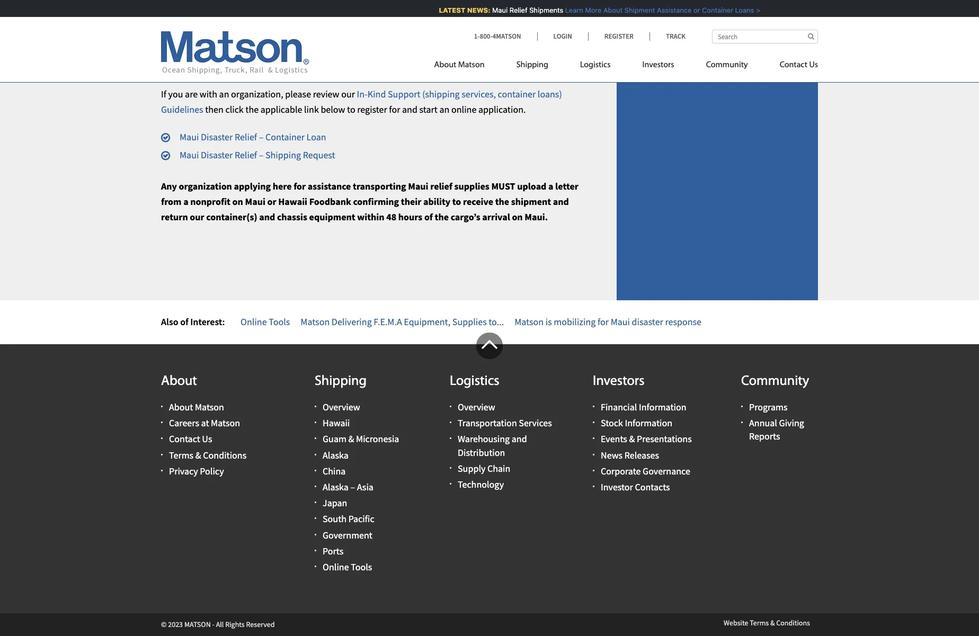 Task type: describe. For each thing, give the bounding box(es) containing it.
kind
[[368, 88, 386, 100]]

government
[[323, 529, 372, 541]]

nonprofit
[[190, 195, 230, 208]]

maui right news: at the top of page
[[487, 6, 503, 14]]

asia
[[357, 481, 373, 493]]

shipping inside shipping link
[[516, 61, 548, 69]]

login link
[[537, 32, 588, 41]]

foodbank inside maui food bank has asked honolulu-based hawaii foodbank to coordinate donations of food and water. if you have full containerload donations of nonperishable food and/or water, please contact teri luna at teri@hawaiifoodbank.org
[[363, 16, 403, 28]]

news:
[[462, 6, 485, 14]]

0 vertical spatial online
[[241, 316, 267, 328]]

within
[[357, 211, 384, 223]]

giving
[[779, 417, 804, 429]]

request
[[303, 149, 335, 161]]

shipment
[[511, 195, 551, 208]]

then
[[205, 103, 223, 115]]

if you are with an organization, please review our
[[161, 88, 357, 100]]

events
[[601, 433, 627, 445]]

. shipments from the u.s. mainland will be directed to oahu, and hawaii foodbank will distribute to maui in coordination with maui food bank.
[[161, 47, 549, 74]]

technology link
[[458, 478, 504, 491]]

and inside the overview transportation services warehousing and distribution supply chain technology
[[512, 433, 527, 445]]

maui down mainland at the left top of the page
[[373, 62, 392, 74]]

matson left the is
[[515, 316, 544, 328]]

privacy policy link
[[169, 465, 224, 477]]

overview transportation services warehousing and distribution supply chain technology
[[458, 401, 552, 491]]

water,
[[432, 32, 456, 44]]

online
[[451, 103, 477, 115]]

©
[[161, 620, 167, 630]]

1 horizontal spatial will
[[405, 47, 420, 59]]

0 horizontal spatial a
[[183, 195, 188, 208]]

0 horizontal spatial container
[[265, 131, 305, 143]]

investors link
[[627, 56, 690, 77]]

hawaii inside any organization applying here for assistance transporting maui relief supplies must upload a letter from a nonprofit on maui or hawaii foodbank confirming their ability to receive the shipment and return our container(s) and chassis equipment within 48 hours of the cargo's arrival on maui.
[[278, 195, 307, 208]]

containerload
[[214, 32, 269, 44]]

be
[[421, 47, 431, 59]]

food inside . shipments from the u.s. mainland will be directed to oahu, and hawaii foodbank will distribute to maui in coordination with maui food bank.
[[394, 62, 414, 74]]

chain
[[487, 462, 510, 475]]

of up 1-800-4matson "link"
[[502, 16, 510, 28]]

japan
[[323, 497, 347, 509]]

maui inside maui food bank has asked honolulu-based hawaii foodbank to coordinate donations of food and water. if you have full containerload donations of nonperishable food and/or water, please contact teri luna at teri@hawaiifoodbank.org
[[161, 16, 180, 28]]

& inside overview hawaii guam & micronesia alaska china alaska – asia japan south pacific government ports online tools
[[348, 433, 354, 445]]

all
[[216, 620, 224, 630]]

0 vertical spatial online tools link
[[241, 316, 290, 328]]

review
[[313, 88, 339, 100]]

community inside footer
[[741, 375, 809, 389]]

online tools link inside footer
[[323, 561, 372, 573]]

or inside any organization applying here for assistance transporting maui relief supplies must upload a letter from a nonprofit on maui or hawaii foodbank confirming their ability to receive the shipment and return our container(s) and chassis equipment within 48 hours of the cargo's arrival on maui.
[[267, 195, 276, 208]]

about for about matson careers at matson contact us terms & conditions privacy policy
[[169, 401, 193, 413]]

assistance
[[652, 6, 687, 14]]

1 horizontal spatial container
[[697, 6, 728, 14]]

ability
[[423, 195, 450, 208]]

1 horizontal spatial food
[[512, 16, 530, 28]]

return
[[161, 211, 188, 223]]

shipping link
[[500, 56, 564, 77]]

you inside maui food bank has asked honolulu-based hawaii foodbank to coordinate donations of food and water. if you have full containerload donations of nonperishable food and/or water, please contact teri luna at teri@hawaiifoodbank.org
[[161, 32, 176, 44]]

hawaii link
[[323, 417, 350, 429]]

maui down applying
[[245, 195, 265, 208]]

about for about
[[161, 375, 197, 389]]

container(s)
[[206, 211, 257, 223]]

below
[[321, 103, 345, 115]]

services
[[519, 417, 552, 429]]

0 horizontal spatial shipping
[[265, 149, 301, 161]]

0 vertical spatial contact us link
[[764, 56, 818, 77]]

honolulu-
[[268, 16, 308, 28]]

alaska – asia link
[[323, 481, 373, 493]]

(shipping
[[422, 88, 460, 100]]

the inside . shipments from the u.s. mainland will be directed to oahu, and hawaii foodbank will distribute to maui in coordination with maui food bank.
[[333, 47, 346, 59]]

website
[[724, 618, 748, 628]]

0 horizontal spatial on
[[232, 195, 243, 208]]

tools inside overview hawaii guam & micronesia alaska china alaska – asia japan south pacific government ports online tools
[[351, 561, 372, 573]]

0 vertical spatial shipments
[[524, 6, 558, 14]]

policy
[[200, 465, 224, 477]]

relief for loan
[[235, 131, 257, 143]]

coordination
[[300, 62, 352, 74]]

privacy
[[169, 465, 198, 477]]

0 horizontal spatial tools
[[269, 316, 290, 328]]

reserved
[[246, 620, 275, 630]]

1 vertical spatial you
[[168, 88, 183, 100]]

conditions inside about matson careers at matson contact us terms & conditions privacy policy
[[203, 449, 246, 461]]

overview link for shipping
[[323, 401, 360, 413]]

hawaii inside maui food bank has asked honolulu-based hawaii foodbank to coordinate donations of food and water. if you have full containerload donations of nonperishable food and/or water, please contact teri luna at teri@hawaiifoodbank.org
[[334, 16, 361, 28]]

latest
[[434, 6, 460, 14]]

0 horizontal spatial an
[[219, 88, 229, 100]]

please inside maui food bank has asked honolulu-based hawaii foodbank to coordinate donations of food and water. if you have full containerload donations of nonperishable food and/or water, please contact teri luna at teri@hawaiifoodbank.org
[[458, 32, 484, 44]]

1 horizontal spatial for
[[389, 103, 400, 115]]

to down the .
[[260, 62, 268, 74]]

1 horizontal spatial on
[[512, 211, 523, 223]]

logistics link
[[564, 56, 627, 77]]

contact
[[486, 32, 516, 44]]

maui down guidelines
[[180, 131, 199, 143]]

& inside "financial information stock information events & presentations news releases corporate governance investor contacts"
[[629, 433, 635, 445]]

‐
[[212, 620, 215, 630]]

matson inside top menu navigation
[[458, 61, 485, 69]]

0 horizontal spatial please
[[285, 88, 311, 100]]

latest news: maui relief shipments learn more about shipment assistance or container loans >
[[434, 6, 755, 14]]

to inside maui food bank has asked honolulu-based hawaii foodbank to coordinate donations of food and water. if you have full containerload donations of nonperishable food and/or water, please contact teri luna at teri@hawaiifoodbank.org
[[405, 16, 413, 28]]

news
[[601, 449, 623, 461]]

loans)
[[538, 88, 562, 100]]

more
[[580, 6, 596, 14]]

register link
[[588, 32, 650, 41]]

our inside any organization applying here for assistance transporting maui relief supplies must upload a letter from a nonprofit on maui or hawaii foodbank confirming their ability to receive the shipment and return our container(s) and chassis equipment within 48 hours of the cargo's arrival on maui.
[[190, 211, 204, 223]]

0 vertical spatial information
[[639, 401, 686, 413]]

website terms & conditions link
[[724, 618, 810, 628]]

teri@hawaiifoodbank.org
[[161, 47, 263, 59]]

disaster
[[632, 316, 663, 328]]

1 vertical spatial terms
[[750, 618, 769, 628]]

china link
[[323, 465, 346, 477]]

of inside any organization applying here for assistance transporting maui relief supplies must upload a letter from a nonprofit on maui or hawaii foodbank confirming their ability to receive the shipment and return our container(s) and chassis equipment within 48 hours of the cargo's arrival on maui.
[[424, 211, 433, 223]]

micronesia
[[356, 433, 399, 445]]

community inside top menu navigation
[[706, 61, 748, 69]]

2 horizontal spatial for
[[598, 316, 609, 328]]

of down based
[[313, 32, 321, 44]]

about matson link for careers at matson 'link'
[[169, 401, 224, 413]]

financial
[[601, 401, 637, 413]]

matson left delivering
[[301, 316, 330, 328]]

learn more about shipment assistance or container loans > link
[[560, 6, 755, 14]]

distribute
[[219, 62, 258, 74]]

directed
[[433, 47, 466, 59]]

overview hawaii guam & micronesia alaska china alaska – asia japan south pacific government ports online tools
[[323, 401, 399, 573]]

1-800-4matson
[[474, 32, 521, 41]]

mainland
[[366, 47, 404, 59]]

must
[[491, 180, 515, 192]]

response
[[665, 316, 702, 328]]

to inside any organization applying here for assistance transporting maui relief supplies must upload a letter from a nonprofit on maui or hawaii foodbank confirming their ability to receive the shipment and return our container(s) and chassis equipment within 48 hours of the cargo's arrival on maui.
[[452, 195, 461, 208]]

1 vertical spatial if
[[161, 88, 166, 100]]

– inside overview hawaii guam & micronesia alaska china alaska – asia japan south pacific government ports online tools
[[350, 481, 355, 493]]

hawaii inside overview hawaii guam & micronesia alaska china alaska – asia japan south pacific government ports online tools
[[323, 417, 350, 429]]

maui up organization
[[180, 149, 199, 161]]

guam
[[323, 433, 346, 445]]

us inside about matson careers at matson contact us terms & conditions privacy policy
[[202, 433, 212, 445]]

1-800-4matson link
[[474, 32, 537, 41]]

0 vertical spatial our
[[341, 88, 355, 100]]

delivering
[[332, 316, 372, 328]]

teri
[[517, 32, 532, 44]]

matson up careers at matson 'link'
[[195, 401, 224, 413]]

cargo's
[[451, 211, 480, 223]]

to down 1-
[[468, 47, 476, 59]]

1 vertical spatial contact us link
[[169, 433, 212, 445]]

maui food bank has asked honolulu-based hawaii foodbank to coordinate donations of food and water. if you have full containerload donations of nonperishable food and/or water, please contact teri luna at teri@hawaiifoodbank.org
[[161, 16, 581, 59]]

rights
[[225, 620, 245, 630]]

disaster for maui disaster relief – container loan
[[201, 131, 233, 143]]

guam & micronesia link
[[323, 433, 399, 445]]

and down letter
[[553, 195, 569, 208]]

corporate governance link
[[601, 465, 690, 477]]

matson is mobilizing for maui disaster response link
[[515, 316, 702, 328]]

1 vertical spatial an
[[439, 103, 449, 115]]

about matson link for shipping link
[[434, 56, 500, 77]]

financial information stock information events & presentations news releases corporate governance investor contacts
[[601, 401, 692, 493]]

and left chassis
[[259, 211, 275, 223]]

mobilizing
[[554, 316, 596, 328]]



Task type: vqa. For each thing, say whether or not it's contained in the screenshot.
and in . Shipments from the U.S. mainland will be directed to Oahu, and Hawaii Foodbank will distribute to Maui in coordination with Maui Food Bank.
yes



Task type: locate. For each thing, give the bounding box(es) containing it.
container
[[697, 6, 728, 14], [265, 131, 305, 143]]

1 vertical spatial disaster
[[201, 149, 233, 161]]

0 horizontal spatial foodbank
[[161, 62, 201, 74]]

contacts
[[635, 481, 670, 493]]

and up luna on the top right of the page
[[532, 16, 548, 28]]

1 vertical spatial please
[[285, 88, 311, 100]]

1 vertical spatial donations
[[271, 32, 311, 44]]

overview link up hawaii link
[[323, 401, 360, 413]]

1 horizontal spatial or
[[688, 6, 695, 14]]

0 vertical spatial disaster
[[201, 131, 233, 143]]

1 vertical spatial alaska
[[323, 481, 349, 493]]

foodbank up are
[[161, 62, 201, 74]]

a left letter
[[548, 180, 553, 192]]

investors
[[642, 61, 674, 69], [593, 375, 645, 389]]

information up stock information link
[[639, 401, 686, 413]]

the down must
[[495, 195, 509, 208]]

terms up privacy
[[169, 449, 193, 461]]

& up news releases link
[[629, 433, 635, 445]]

alaska link
[[323, 449, 349, 461]]

& right guam
[[348, 433, 354, 445]]

matson delivering f.e.m.a equipment, supplies to... link
[[301, 316, 504, 328]]

community down search search field
[[706, 61, 748, 69]]

online right interest:
[[241, 316, 267, 328]]

also of interest:
[[161, 316, 225, 328]]

1 horizontal spatial with
[[353, 62, 371, 74]]

maui left disaster
[[611, 316, 630, 328]]

overview inside the overview transportation services warehousing and distribution supply chain technology
[[458, 401, 495, 413]]

the down organization,
[[246, 103, 259, 115]]

link
[[304, 103, 319, 115]]

have
[[178, 32, 197, 44]]

donations
[[460, 16, 500, 28], [271, 32, 311, 44]]

1 vertical spatial us
[[202, 433, 212, 445]]

1 vertical spatial our
[[190, 211, 204, 223]]

of right also
[[180, 316, 188, 328]]

online tools link
[[241, 316, 290, 328], [323, 561, 372, 573]]

terms inside about matson careers at matson contact us terms & conditions privacy policy
[[169, 449, 193, 461]]

contact us link down search icon at the right
[[764, 56, 818, 77]]

1 vertical spatial food
[[383, 32, 401, 44]]

luna
[[534, 32, 554, 44]]

matson is mobilizing for maui disaster response
[[515, 316, 702, 328]]

relief up maui disaster relief – shipping request link
[[235, 131, 257, 143]]

hawaii down luna on the top right of the page
[[521, 47, 549, 59]]

0 vertical spatial tools
[[269, 316, 290, 328]]

for right here
[[294, 180, 306, 192]]

matson down oahu,
[[458, 61, 485, 69]]

at inside about matson careers at matson contact us terms & conditions privacy policy
[[201, 417, 209, 429]]

if
[[576, 16, 581, 28], [161, 88, 166, 100]]

0 horizontal spatial donations
[[271, 32, 311, 44]]

alaska down guam
[[323, 449, 349, 461]]

footer
[[0, 333, 979, 636]]

Search search field
[[712, 30, 818, 43]]

us down search icon at the right
[[809, 61, 818, 69]]

financial information link
[[601, 401, 686, 413]]

from up coordination
[[312, 47, 331, 59]]

start
[[419, 103, 438, 115]]

foodbank down the assistance
[[309, 195, 351, 208]]

on left maui. at the right of the page
[[512, 211, 523, 223]]

shipments
[[524, 6, 558, 14], [267, 47, 310, 59]]

0 vertical spatial please
[[458, 32, 484, 44]]

1 vertical spatial logistics
[[450, 375, 499, 389]]

ports
[[323, 545, 343, 557]]

1 horizontal spatial tools
[[351, 561, 372, 573]]

0 vertical spatial investors
[[642, 61, 674, 69]]

0 horizontal spatial for
[[294, 180, 306, 192]]

and inside . shipments from the u.s. mainland will be directed to oahu, and hawaii foodbank will distribute to maui in coordination with maui food bank.
[[504, 47, 519, 59]]

backtop image
[[476, 333, 503, 359]]

0 vertical spatial conditions
[[203, 449, 246, 461]]

our
[[341, 88, 355, 100], [190, 211, 204, 223]]

stock information link
[[601, 417, 672, 429]]

overview up transportation
[[458, 401, 495, 413]]

shipments up water. at the right top of page
[[524, 6, 558, 14]]

1 vertical spatial at
[[201, 417, 209, 429]]

2 vertical spatial for
[[598, 316, 609, 328]]

online inside overview hawaii guam & micronesia alaska china alaska – asia japan south pacific government ports online tools
[[323, 561, 349, 573]]

application.
[[478, 103, 526, 115]]

relief up 4matson
[[504, 6, 522, 14]]

1 horizontal spatial at
[[556, 32, 564, 44]]

government link
[[323, 529, 372, 541]]

1 horizontal spatial foodbank
[[309, 195, 351, 208]]

upload
[[517, 180, 546, 192]]

hawaii up "nonperishable"
[[334, 16, 361, 28]]

bank.
[[416, 62, 439, 74]]

shipping up here
[[265, 149, 301, 161]]

None search field
[[712, 30, 818, 43]]

confirming
[[353, 195, 399, 208]]

1 vertical spatial relief
[[235, 131, 257, 143]]

donations down news: at the top of page
[[460, 16, 500, 28]]

0 horizontal spatial if
[[161, 88, 166, 100]]

& right 'website'
[[770, 618, 775, 628]]

events & presentations link
[[601, 433, 692, 445]]

us inside top menu navigation
[[809, 61, 818, 69]]

programs link
[[749, 401, 788, 413]]

about matson link up 'services,'
[[434, 56, 500, 77]]

overview link up transportation
[[458, 401, 495, 413]]

0 horizontal spatial our
[[190, 211, 204, 223]]

careers
[[169, 417, 199, 429]]

1 overview link from the left
[[323, 401, 360, 413]]

for right mobilizing
[[598, 316, 609, 328]]

or
[[688, 6, 695, 14], [267, 195, 276, 208]]

1 overview from the left
[[323, 401, 360, 413]]

shipments up in
[[267, 47, 310, 59]]

0 vertical spatial alaska
[[323, 449, 349, 461]]

1-
[[474, 32, 480, 41]]

any organization applying here for assistance transporting maui relief supplies must upload a letter from a nonprofit on maui or hawaii foodbank confirming their ability to receive the shipment and return our container(s) and chassis equipment within 48 hours of the cargo's arrival on maui.
[[161, 180, 579, 223]]

careers at matson link
[[169, 417, 240, 429]]

transportation services link
[[458, 417, 552, 429]]

us
[[809, 61, 818, 69], [202, 433, 212, 445]]

1 horizontal spatial overview
[[458, 401, 495, 413]]

hawaii
[[334, 16, 361, 28], [521, 47, 549, 59], [278, 195, 307, 208], [323, 417, 350, 429]]

2 horizontal spatial shipping
[[516, 61, 548, 69]]

0 vertical spatial foodbank
[[363, 16, 403, 28]]

in-kind support (shipping services, container loans) guidelines link
[[161, 88, 562, 115]]

contact
[[780, 61, 807, 69], [169, 433, 200, 445]]

contact down careers
[[169, 433, 200, 445]]

1 vertical spatial or
[[267, 195, 276, 208]]

investor
[[601, 481, 633, 493]]

stock
[[601, 417, 623, 429]]

our left in-
[[341, 88, 355, 100]]

0 horizontal spatial food
[[383, 32, 401, 44]]

south pacific link
[[323, 513, 374, 525]]

1 vertical spatial investors
[[593, 375, 645, 389]]

investors inside footer
[[593, 375, 645, 389]]

1 horizontal spatial a
[[548, 180, 553, 192]]

based
[[308, 16, 332, 28]]

0 horizontal spatial overview
[[323, 401, 360, 413]]

matson up terms & conditions link
[[211, 417, 240, 429]]

an
[[219, 88, 229, 100], [439, 103, 449, 115]]

to
[[405, 16, 413, 28], [468, 47, 476, 59], [260, 62, 268, 74], [347, 103, 355, 115], [452, 195, 461, 208]]

information up events & presentations link
[[625, 417, 672, 429]]

0 vertical spatial shipping
[[516, 61, 548, 69]]

with up then
[[200, 88, 217, 100]]

2 vertical spatial relief
[[235, 149, 257, 161]]

1 vertical spatial food
[[394, 62, 414, 74]]

maui disaster relief – container loan
[[180, 131, 326, 143]]

warehousing and distribution link
[[458, 433, 527, 459]]

supplies
[[454, 180, 489, 192]]

& up 'privacy policy' link
[[195, 449, 201, 461]]

distribution
[[458, 446, 505, 459]]

0 vertical spatial logistics
[[580, 61, 611, 69]]

1 disaster from the top
[[201, 131, 233, 143]]

overview inside overview hawaii guam & micronesia alaska china alaska – asia japan south pacific government ports online tools
[[323, 401, 360, 413]]

0 horizontal spatial contact us link
[[169, 433, 212, 445]]

0 vertical spatial a
[[548, 180, 553, 192]]

hawaii up guam
[[323, 417, 350, 429]]

container down 'applicable'
[[265, 131, 305, 143]]

investors down track link
[[642, 61, 674, 69]]

overview for hawaii
[[323, 401, 360, 413]]

contact inside top menu navigation
[[780, 61, 807, 69]]

0 horizontal spatial online tools link
[[241, 316, 290, 328]]

receive
[[463, 195, 493, 208]]

the down the ability
[[435, 211, 449, 223]]

community up programs 'link'
[[741, 375, 809, 389]]

2023 matson
[[168, 620, 211, 630]]

and down 4matson
[[504, 47, 519, 59]]

0 vertical spatial with
[[353, 62, 371, 74]]

technology
[[458, 478, 504, 491]]

overview link for logistics
[[458, 401, 495, 413]]

search image
[[808, 33, 814, 40]]

logistics down backtop image
[[450, 375, 499, 389]]

0 vertical spatial on
[[232, 195, 243, 208]]

0 vertical spatial you
[[161, 32, 176, 44]]

with down u.s.
[[353, 62, 371, 74]]

please up link
[[285, 88, 311, 100]]

learn
[[560, 6, 578, 14]]

shipments inside . shipments from the u.s. mainland will be directed to oahu, and hawaii foodbank will distribute to maui in coordination with maui food bank.
[[267, 47, 310, 59]]

transportation
[[458, 417, 517, 429]]

with inside . shipments from the u.s. mainland will be directed to oahu, and hawaii foodbank will distribute to maui in coordination with maui food bank.
[[353, 62, 371, 74]]

a up the return
[[183, 195, 188, 208]]

footer containing about
[[0, 333, 979, 636]]

you left have
[[161, 32, 176, 44]]

0 vertical spatial contact
[[780, 61, 807, 69]]

– for container
[[259, 131, 263, 143]]

for inside any organization applying here for assistance transporting maui relief supplies must upload a letter from a nonprofit on maui or hawaii foodbank confirming their ability to receive the shipment and return our container(s) and chassis equipment within 48 hours of the cargo's arrival on maui.
[[294, 180, 306, 192]]

1 vertical spatial online tools link
[[323, 561, 372, 573]]

any
[[161, 180, 177, 192]]

2 horizontal spatial foodbank
[[363, 16, 403, 28]]

0 horizontal spatial will
[[203, 62, 217, 74]]

us up terms & conditions link
[[202, 433, 212, 445]]

1 horizontal spatial food
[[394, 62, 414, 74]]

here
[[273, 180, 292, 192]]

to right the below
[[347, 103, 355, 115]]

0 horizontal spatial conditions
[[203, 449, 246, 461]]

– left asia
[[350, 481, 355, 493]]

maui left in
[[270, 62, 289, 74]]

are
[[185, 88, 198, 100]]

.
[[263, 47, 265, 59]]

overview up hawaii link
[[323, 401, 360, 413]]

0 horizontal spatial logistics
[[450, 375, 499, 389]]

1 vertical spatial container
[[265, 131, 305, 143]]

1 horizontal spatial donations
[[460, 16, 500, 28]]

please up oahu,
[[458, 32, 484, 44]]

an up then
[[219, 88, 229, 100]]

at inside maui food bank has asked honolulu-based hawaii foodbank to coordinate donations of food and water. if you have full containerload donations of nonperishable food and/or water, please contact teri luna at teri@hawaiifoodbank.org
[[556, 32, 564, 44]]

logistics inside footer
[[450, 375, 499, 389]]

you left are
[[168, 88, 183, 100]]

overview for transportation
[[458, 401, 495, 413]]

online down ports link
[[323, 561, 349, 573]]

logistics inside top menu navigation
[[580, 61, 611, 69]]

1 horizontal spatial our
[[341, 88, 355, 100]]

from inside any organization applying here for assistance transporting maui relief supplies must upload a letter from a nonprofit on maui or hawaii foodbank confirming their ability to receive the shipment and return our container(s) and chassis equipment within 48 hours of the cargo's arrival on maui.
[[161, 195, 181, 208]]

1 vertical spatial about matson link
[[169, 401, 224, 413]]

relief for request
[[235, 149, 257, 161]]

and
[[532, 16, 548, 28], [504, 47, 519, 59], [402, 103, 417, 115], [553, 195, 569, 208], [259, 211, 275, 223], [512, 433, 527, 445]]

0 vertical spatial about matson link
[[434, 56, 500, 77]]

also
[[161, 316, 178, 328]]

if down learn
[[576, 16, 581, 28]]

about for about matson
[[434, 61, 456, 69]]

about matson link up careers at matson 'link'
[[169, 401, 224, 413]]

food up have
[[182, 16, 202, 28]]

of
[[502, 16, 510, 28], [313, 32, 321, 44], [424, 211, 433, 223], [180, 316, 188, 328]]

at down water. at the right top of page
[[556, 32, 564, 44]]

1 horizontal spatial overview link
[[458, 401, 495, 413]]

letter
[[555, 180, 579, 192]]

about inside top menu navigation
[[434, 61, 456, 69]]

1 horizontal spatial conditions
[[776, 618, 810, 628]]

1 alaska from the top
[[323, 449, 349, 461]]

contact us link down careers
[[169, 433, 212, 445]]

disaster for maui disaster relief – shipping request
[[201, 149, 233, 161]]

organization,
[[231, 88, 283, 100]]

800-
[[480, 32, 493, 41]]

2 alaska from the top
[[323, 481, 349, 493]]

0 vertical spatial us
[[809, 61, 818, 69]]

foodbank inside any organization applying here for assistance transporting maui relief supplies must upload a letter from a nonprofit on maui or hawaii foodbank confirming their ability to receive the shipment and return our container(s) and chassis equipment within 48 hours of the cargo's arrival on maui.
[[309, 195, 351, 208]]

about matson careers at matson contact us terms & conditions privacy policy
[[169, 401, 246, 477]]

container
[[498, 88, 536, 100]]

about inside about matson careers at matson contact us terms & conditions privacy policy
[[169, 401, 193, 413]]

section
[[603, 0, 831, 300]]

if inside maui food bank has asked honolulu-based hawaii foodbank to coordinate donations of food and water. if you have full containerload donations of nonperishable food and/or water, please contact teri luna at teri@hawaiifoodbank.org
[[576, 16, 581, 28]]

to up cargo's
[[452, 195, 461, 208]]

to...
[[489, 316, 504, 328]]

to up and/or
[[405, 16, 413, 28]]

annual
[[749, 417, 777, 429]]

contact down search search field
[[780, 61, 807, 69]]

in-kind support (shipping services, container loans) guidelines
[[161, 88, 562, 115]]

0 horizontal spatial food
[[182, 16, 202, 28]]

1 vertical spatial –
[[259, 149, 263, 161]]

disaster
[[201, 131, 233, 143], [201, 149, 233, 161]]

alaska up the japan link
[[323, 481, 349, 493]]

0 horizontal spatial contact
[[169, 433, 200, 445]]

hawaii up chassis
[[278, 195, 307, 208]]

0 vertical spatial at
[[556, 32, 564, 44]]

of down the ability
[[424, 211, 433, 223]]

1 horizontal spatial if
[[576, 16, 581, 28]]

1 horizontal spatial online tools link
[[323, 561, 372, 573]]

food up teri
[[512, 16, 530, 28]]

container left loans
[[697, 6, 728, 14]]

1 horizontal spatial contact
[[780, 61, 807, 69]]

1 vertical spatial information
[[625, 417, 672, 429]]

– for shipping
[[259, 149, 263, 161]]

pacific
[[348, 513, 374, 525]]

food left the bank.
[[394, 62, 414, 74]]

or right assistance
[[688, 6, 695, 14]]

blue matson logo with ocean, shipping, truck, rail and logistics written beneath it. image
[[161, 31, 309, 75]]

from down any
[[161, 195, 181, 208]]

applying
[[234, 180, 271, 192]]

1 vertical spatial foodbank
[[161, 62, 201, 74]]

0 vertical spatial –
[[259, 131, 263, 143]]

1 horizontal spatial logistics
[[580, 61, 611, 69]]

0 vertical spatial food
[[182, 16, 202, 28]]

0 horizontal spatial about matson link
[[169, 401, 224, 413]]

foodbank up mainland at the left top of the page
[[363, 16, 403, 28]]

0 vertical spatial or
[[688, 6, 695, 14]]

will left be
[[405, 47, 420, 59]]

0 horizontal spatial terms
[[169, 449, 193, 461]]

maui up their
[[408, 180, 428, 192]]

shipping inside footer
[[315, 375, 367, 389]]

their
[[401, 195, 421, 208]]

0 vertical spatial food
[[512, 16, 530, 28]]

terms
[[169, 449, 193, 461], [750, 618, 769, 628]]

logistics down register link
[[580, 61, 611, 69]]

0 vertical spatial terms
[[169, 449, 193, 461]]

0 vertical spatial community
[[706, 61, 748, 69]]

an down the (shipping
[[439, 103, 449, 115]]

0 horizontal spatial with
[[200, 88, 217, 100]]

1 horizontal spatial terms
[[750, 618, 769, 628]]

1 vertical spatial on
[[512, 211, 523, 223]]

if up guidelines
[[161, 88, 166, 100]]

top menu navigation
[[434, 56, 818, 77]]

hawaii inside . shipments from the u.s. mainland will be directed to oahu, and hawaii foodbank will distribute to maui in coordination with maui food bank.
[[521, 47, 549, 59]]

register
[[604, 32, 634, 41]]

0 horizontal spatial online
[[241, 316, 267, 328]]

arrival
[[482, 211, 510, 223]]

maui up have
[[161, 16, 180, 28]]

& inside about matson careers at matson contact us terms & conditions privacy policy
[[195, 449, 201, 461]]

1 vertical spatial conditions
[[776, 618, 810, 628]]

0 vertical spatial relief
[[504, 6, 522, 14]]

and down support
[[402, 103, 417, 115]]

and inside maui food bank has asked honolulu-based hawaii foodbank to coordinate donations of food and water. if you have full containerload donations of nonperishable food and/or water, please contact teri luna at teri@hawaiifoodbank.org
[[532, 16, 548, 28]]

from inside . shipments from the u.s. mainland will be directed to oahu, and hawaii foodbank will distribute to maui in coordination with maui food bank.
[[312, 47, 331, 59]]

in-
[[357, 88, 368, 100]]

food inside maui food bank has asked honolulu-based hawaii foodbank to coordinate donations of food and water. if you have full containerload donations of nonperishable food and/or water, please contact teri luna at teri@hawaiifoodbank.org
[[182, 16, 202, 28]]

–
[[259, 131, 263, 143], [259, 149, 263, 161], [350, 481, 355, 493]]

annual giving reports link
[[749, 417, 804, 443]]

bank
[[204, 16, 225, 28]]

assistance
[[308, 180, 351, 192]]

will down teri@hawaiifoodbank.org
[[203, 62, 217, 74]]

0 vertical spatial an
[[219, 88, 229, 100]]

1 horizontal spatial contact us link
[[764, 56, 818, 77]]

foodbank inside . shipments from the u.s. mainland will be directed to oahu, and hawaii foodbank will distribute to maui in coordination with maui food bank.
[[161, 62, 201, 74]]

1 vertical spatial contact
[[169, 433, 200, 445]]

water.
[[549, 16, 574, 28]]

relief
[[504, 6, 522, 14], [235, 131, 257, 143], [235, 149, 257, 161]]

2 overview link from the left
[[458, 401, 495, 413]]

loans
[[730, 6, 749, 14]]

0 horizontal spatial at
[[201, 417, 209, 429]]

1 horizontal spatial shipments
[[524, 6, 558, 14]]

donations down honolulu-
[[271, 32, 311, 44]]

1 vertical spatial with
[[200, 88, 217, 100]]

0 vertical spatial from
[[312, 47, 331, 59]]

disaster up organization
[[201, 149, 233, 161]]

2 disaster from the top
[[201, 149, 233, 161]]

teri@hawaiifoodbank.org link
[[161, 47, 263, 59]]

1 horizontal spatial online
[[323, 561, 349, 573]]

and down "transportation services" link
[[512, 433, 527, 445]]

maui disaster relief – container loan link
[[180, 131, 326, 143]]

interest:
[[190, 316, 225, 328]]

overview link
[[323, 401, 360, 413], [458, 401, 495, 413]]

investors inside 'link'
[[642, 61, 674, 69]]

2 overview from the left
[[458, 401, 495, 413]]

contact inside about matson careers at matson contact us terms & conditions privacy policy
[[169, 433, 200, 445]]



